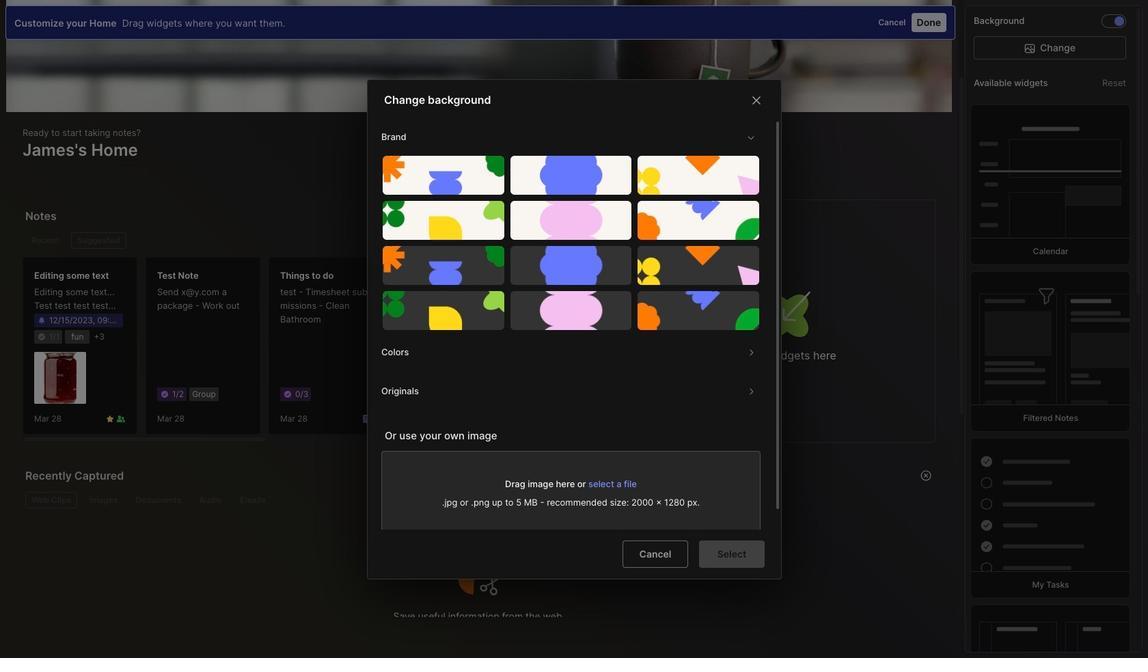 Task type: locate. For each thing, give the bounding box(es) containing it.
close image
[[748, 92, 765, 108]]



Task type: vqa. For each thing, say whether or not it's contained in the screenshot.
Close icon
yes



